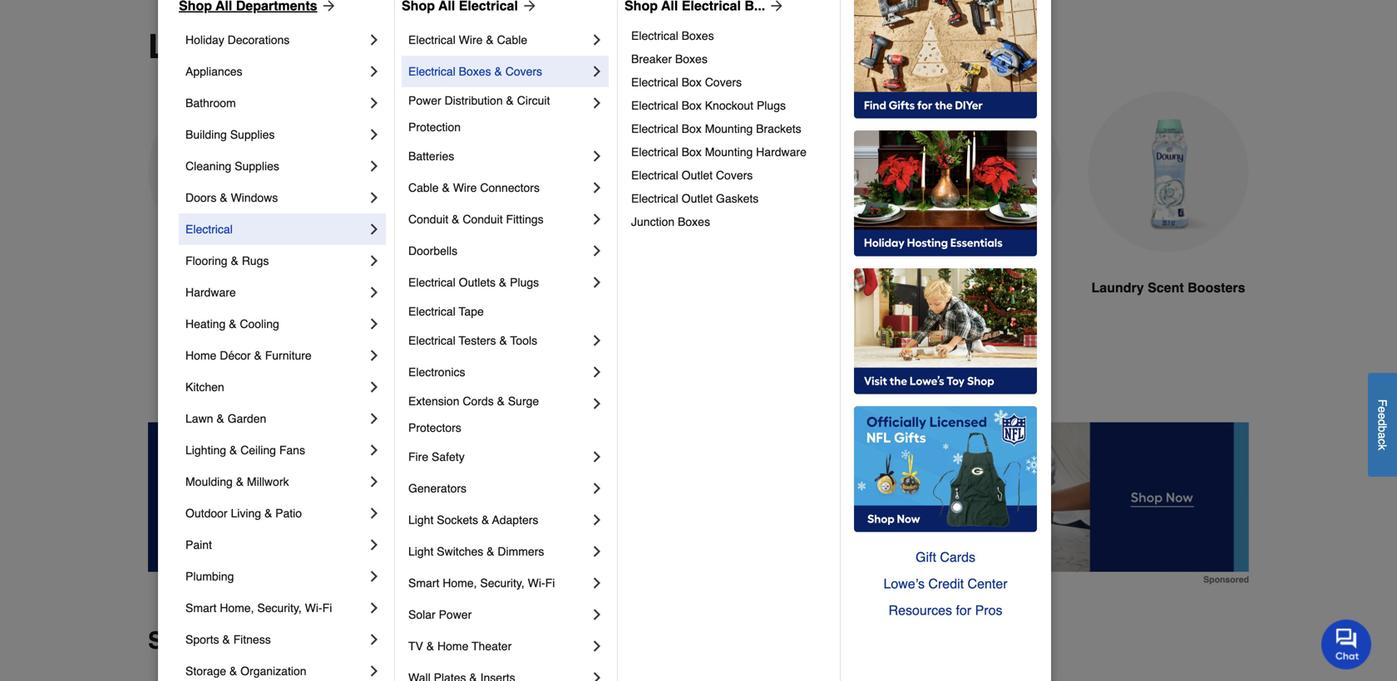 Task type: vqa. For each thing, say whether or not it's contained in the screenshot.
Theater
yes



Task type: describe. For each thing, give the bounding box(es) containing it.
& down batteries
[[442, 181, 450, 195]]

covers for electrical outlet covers
[[716, 169, 753, 182]]

& right décor on the left bottom
[[254, 349, 262, 363]]

fitness
[[233, 634, 271, 647]]

security, for chevron right image corresponding to smart home, security, wi-fi
[[480, 577, 525, 590]]

& right doors
[[220, 191, 228, 205]]

tools
[[510, 334, 537, 348]]

electrical for electrical box knockout plugs
[[631, 99, 678, 112]]

holiday decorations link
[[185, 24, 366, 56]]

batteries
[[408, 150, 454, 163]]

hardware link
[[185, 277, 366, 309]]

2 arrow right image from the left
[[765, 0, 785, 14]]

heating
[[185, 318, 226, 331]]

sports & fitness link
[[185, 625, 366, 656]]

electrical for electrical tape
[[408, 305, 456, 319]]

supplies for building supplies
[[230, 128, 275, 141]]

electrical box covers
[[631, 76, 742, 89]]

rugs
[[242, 254, 269, 268]]

chevron right image for plumbing
[[366, 569, 383, 585]]

1 vertical spatial power
[[439, 609, 472, 622]]

smart home, security, wi-fi link for chevron right icon for smart home, security, wi-fi
[[185, 593, 366, 625]]

security, for chevron right icon for smart home, security, wi-fi
[[257, 602, 302, 615]]

electrical for electrical
[[185, 223, 233, 236]]

fittings
[[506, 213, 544, 226]]

chevron right image for lighting & ceiling fans
[[366, 442, 383, 459]]

light for light switches & dimmers
[[408, 546, 434, 559]]

tape
[[459, 305, 484, 319]]

junction
[[631, 215, 675, 229]]

tv & home theater
[[408, 640, 512, 654]]

mounting for hardware
[[705, 146, 753, 159]]

covers up circuit
[[505, 65, 542, 78]]

chevron right image for electrical boxes & covers
[[589, 63, 605, 80]]

electrical boxes link
[[631, 24, 828, 47]]

gaskets
[[716, 192, 759, 205]]

laundry for laundry scent boosters
[[1092, 280, 1144, 296]]

0 vertical spatial fi
[[545, 577, 555, 590]]

flooring & rugs link
[[185, 245, 366, 277]]

scent
[[1148, 280, 1184, 296]]

chevron right image for electrical wire & cable
[[589, 32, 605, 48]]

cleaning
[[185, 160, 231, 173]]

ceiling
[[240, 444, 276, 457]]

circuit
[[517, 94, 550, 107]]

boxes for breaker boxes
[[675, 52, 708, 66]]

décor
[[220, 349, 251, 363]]

washing machine cleaners
[[737, 280, 848, 316]]

junction boxes
[[631, 215, 710, 229]]

detergent
[[226, 280, 288, 296]]

chevron right image for smart home, security, wi-fi
[[366, 600, 383, 617]]

chevron right image for cable & wire connectors
[[589, 180, 605, 196]]

electronics
[[408, 366, 465, 379]]

light sockets & adapters link
[[408, 505, 589, 536]]

electrical tape
[[408, 305, 484, 319]]

moulding & millwork link
[[185, 467, 366, 498]]

& right sports
[[222, 634, 230, 647]]

0 vertical spatial supplies
[[289, 27, 427, 66]]

electrical for electrical outlet gaskets
[[631, 192, 678, 205]]

heating & cooling
[[185, 318, 279, 331]]

electrical outlet covers
[[631, 169, 753, 182]]

electrical for electrical boxes
[[631, 29, 678, 42]]

smart home, security, wi-fi for chevron right image corresponding to smart home, security, wi-fi
[[408, 577, 555, 590]]

storage & organization
[[185, 665, 306, 679]]

chevron right image for light sockets & adapters
[[589, 512, 605, 529]]

2 e from the top
[[1376, 413, 1389, 420]]

chevron right image for holiday decorations
[[366, 32, 383, 48]]

smart for smart home, security, wi-fi 'link' corresponding to chevron right icon for smart home, security, wi-fi
[[185, 602, 217, 615]]

home décor & furniture
[[185, 349, 312, 363]]

appliances link
[[185, 56, 366, 87]]

chevron right image for power distribution & circuit protection
[[589, 95, 605, 111]]

& up "electrical boxes & covers" link
[[486, 33, 494, 47]]

outlets
[[459, 276, 496, 289]]

knockout
[[705, 99, 754, 112]]

officially licensed n f l gifts. shop now. image
[[854, 407, 1037, 533]]

& left tools
[[499, 334, 507, 348]]

supplies for cleaning supplies
[[235, 160, 279, 173]]

holiday hosting essentials. image
[[854, 131, 1037, 257]]

d
[[1376, 420, 1389, 426]]

box for brackets
[[682, 122, 702, 136]]

electrical link
[[185, 214, 366, 245]]

paint
[[185, 539, 212, 552]]

boxes for electrical boxes & covers
[[459, 65, 491, 78]]

0 vertical spatial wi-
[[528, 577, 545, 590]]

bathroom link
[[185, 87, 366, 119]]

chevron right image for heating & cooling
[[366, 316, 383, 333]]

flooring
[[185, 254, 228, 268]]

blue bottle of downy fabric softener. image
[[336, 91, 497, 252]]

chevron right image for paint
[[366, 537, 383, 554]]

1 vertical spatial hardware
[[185, 286, 236, 299]]

plumbing link
[[185, 561, 366, 593]]

arrow right image
[[518, 0, 538, 14]]

distribution
[[445, 94, 503, 107]]

laundry supplies
[[148, 27, 427, 66]]

credit
[[928, 577, 964, 592]]

adapters
[[492, 514, 538, 527]]

fans
[[279, 444, 305, 457]]

protection
[[408, 121, 461, 134]]

& left cooling
[[229, 318, 237, 331]]

chevron right image for bathroom
[[366, 95, 383, 111]]

electrical for electrical box mounting hardware
[[631, 146, 678, 159]]

lighting & ceiling fans
[[185, 444, 305, 457]]

box for hardware
[[682, 146, 702, 159]]

electrical boxes & covers
[[408, 65, 542, 78]]

1 arrow right image from the left
[[317, 0, 337, 14]]

home, for smart home, security, wi-fi 'link' associated with chevron right image corresponding to smart home, security, wi-fi
[[443, 577, 477, 590]]

b
[[1376, 426, 1389, 433]]

kitchen link
[[185, 372, 366, 403]]

electrical box mounting brackets
[[631, 122, 801, 136]]

tv & home theater link
[[408, 631, 589, 663]]

lowe's
[[884, 577, 925, 592]]

cable inside "electrical wire & cable" link
[[497, 33, 527, 47]]

smart for smart home, security, wi-fi 'link' associated with chevron right image corresponding to smart home, security, wi-fi
[[408, 577, 439, 590]]

laundry scent boosters link
[[1088, 91, 1249, 338]]

chevron right image for sports & fitness
[[366, 632, 383, 649]]

garden
[[228, 412, 266, 426]]

solar power
[[408, 609, 472, 622]]

& inside 'link'
[[217, 412, 224, 426]]

extension cords & surge protectors link
[[408, 388, 589, 442]]

light for light sockets & adapters
[[408, 514, 434, 527]]

lawn & garden link
[[185, 403, 366, 435]]

electrical for electrical outlets & plugs
[[408, 276, 456, 289]]

laundry scent boosters
[[1092, 280, 1245, 296]]

& right outlets
[[499, 276, 507, 289]]

cords
[[463, 395, 494, 408]]

1 vertical spatial wire
[[453, 181, 477, 195]]

chevron right image for lawn & garden
[[366, 411, 383, 427]]

electrical tape link
[[408, 299, 605, 325]]

2 conduit from the left
[[463, 213, 503, 226]]

brand
[[246, 628, 314, 655]]

extension
[[408, 395, 459, 408]]

light switches & dimmers
[[408, 546, 544, 559]]

solar
[[408, 609, 436, 622]]

outdoor
[[185, 507, 228, 521]]

lighting & ceiling fans link
[[185, 435, 366, 467]]

boxes for junction boxes
[[678, 215, 710, 229]]

fire
[[408, 451, 428, 464]]

power distribution & circuit protection
[[408, 94, 553, 134]]

machine
[[795, 280, 848, 296]]

electrical outlet gaskets link
[[631, 187, 828, 210]]

& inside 'link'
[[229, 665, 237, 679]]

switches
[[437, 546, 483, 559]]

electrical box covers link
[[631, 71, 828, 94]]

lawn & garden
[[185, 412, 266, 426]]

white bottle of shout stain remover. image
[[524, 91, 685, 253]]

batteries link
[[408, 141, 589, 172]]

surge
[[508, 395, 539, 408]]

chevron right image for electrical testers & tools
[[589, 333, 605, 349]]

outdoor living & patio
[[185, 507, 302, 521]]

center
[[968, 577, 1008, 592]]

conduit & conduit fittings link
[[408, 204, 589, 235]]

tv
[[408, 640, 423, 654]]

laundry for laundry detergent
[[170, 280, 222, 296]]



Task type: locate. For each thing, give the bounding box(es) containing it.
box down 'electrical box knockout plugs'
[[682, 122, 702, 136]]

& inside power distribution & circuit protection
[[506, 94, 514, 107]]

cable
[[497, 33, 527, 47], [408, 181, 439, 195]]

shop by brand
[[148, 628, 314, 655]]

laundry inside 'link'
[[1092, 280, 1144, 296]]

outlet down the electrical outlet covers
[[682, 192, 713, 205]]

c
[[1376, 439, 1389, 445]]

electrical box knockout plugs link
[[631, 94, 828, 117]]

wire up 'electrical boxes & covers'
[[459, 33, 483, 47]]

organization
[[240, 665, 306, 679]]

0 horizontal spatial conduit
[[408, 213, 448, 226]]

1 box from the top
[[682, 76, 702, 89]]

chevron right image for home décor & furniture
[[366, 348, 383, 364]]

0 horizontal spatial smart home, security, wi-fi
[[185, 602, 332, 615]]

boxes inside "electrical boxes" link
[[682, 29, 714, 42]]

security, down 'plumbing' 'link'
[[257, 602, 302, 615]]

mounting down electrical box mounting brackets link
[[705, 146, 753, 159]]

fire safety
[[408, 451, 465, 464]]

chevron right image for hardware
[[366, 284, 383, 301]]

& down cable & wire connectors
[[452, 213, 459, 226]]

bottle of downy laundry scent booster. image
[[1088, 91, 1249, 252]]

smart up sports
[[185, 602, 217, 615]]

0 vertical spatial smart
[[408, 577, 439, 590]]

wire up conduit & conduit fittings
[[453, 181, 477, 195]]

1 vertical spatial outlet
[[682, 192, 713, 205]]

1 vertical spatial light
[[408, 546, 434, 559]]

& right cords
[[497, 395, 505, 408]]

chevron right image for moulding & millwork
[[366, 474, 383, 491]]

chevron right image for solar power
[[589, 607, 605, 624]]

electrical outlets & plugs link
[[408, 267, 589, 299]]

cable & wire connectors link
[[408, 172, 589, 204]]

fabric left fresheners
[[923, 280, 963, 296]]

smart up solar
[[408, 577, 439, 590]]

1 horizontal spatial smart
[[408, 577, 439, 590]]

hardware down flooring on the top left of the page
[[185, 286, 236, 299]]

0 horizontal spatial arrow right image
[[317, 0, 337, 14]]

gift cards
[[916, 550, 976, 566]]

0 horizontal spatial cable
[[408, 181, 439, 195]]

smart home, security, wi-fi down light switches & dimmers
[[408, 577, 555, 590]]

0 vertical spatial smart home, security, wi-fi
[[408, 577, 555, 590]]

chevron right image
[[366, 32, 383, 48], [589, 32, 605, 48], [366, 63, 383, 80], [589, 63, 605, 80], [366, 95, 383, 111], [366, 126, 383, 143], [366, 158, 383, 175], [366, 190, 383, 206], [366, 221, 383, 238], [589, 243, 605, 259], [366, 284, 383, 301], [366, 316, 383, 333], [589, 333, 605, 349], [366, 348, 383, 364], [366, 411, 383, 427], [589, 449, 605, 466], [366, 474, 383, 491], [589, 512, 605, 529], [366, 569, 383, 585], [366, 600, 383, 617], [589, 607, 605, 624], [366, 664, 383, 680]]

breaker boxes
[[631, 52, 708, 66]]

1 horizontal spatial wi-
[[528, 577, 545, 590]]

electrical outlet covers link
[[631, 164, 828, 187]]

security, up solar power link
[[480, 577, 525, 590]]

light left switches
[[408, 546, 434, 559]]

chevron right image
[[589, 95, 605, 111], [589, 148, 605, 165], [589, 180, 605, 196], [589, 211, 605, 228], [366, 253, 383, 269], [589, 274, 605, 291], [589, 364, 605, 381], [366, 379, 383, 396], [589, 396, 605, 412], [366, 442, 383, 459], [589, 481, 605, 497], [366, 506, 383, 522], [366, 537, 383, 554], [589, 544, 605, 561], [589, 575, 605, 592], [366, 632, 383, 649], [589, 639, 605, 655], [589, 670, 605, 682]]

0 horizontal spatial smart
[[185, 602, 217, 615]]

chevron right image for tv & home theater
[[589, 639, 605, 655]]

outdoor living & patio link
[[185, 498, 366, 530]]

sports
[[185, 634, 219, 647]]

building supplies link
[[185, 119, 366, 151]]

by
[[213, 628, 240, 655]]

1 horizontal spatial arrow right image
[[765, 0, 785, 14]]

safety
[[432, 451, 465, 464]]

electrical for electrical box mounting brackets
[[631, 122, 678, 136]]

2 fabric from the left
[[923, 280, 963, 296]]

chevron right image for cleaning supplies
[[366, 158, 383, 175]]

resources for pros
[[889, 603, 1003, 619]]

boxes down electrical outlet gaskets
[[678, 215, 710, 229]]

1 conduit from the left
[[408, 213, 448, 226]]

chevron right image for generators
[[589, 481, 605, 497]]

removers
[[619, 280, 683, 296]]

electrical for electrical testers & tools
[[408, 334, 456, 348]]

2 mounting from the top
[[705, 146, 753, 159]]

chevron right image for electronics
[[589, 364, 605, 381]]

stain
[[582, 280, 615, 296]]

electrical inside "link"
[[631, 76, 678, 89]]

1 vertical spatial smart home, security, wi-fi
[[185, 602, 332, 615]]

lighting
[[185, 444, 226, 457]]

0 horizontal spatial wi-
[[305, 602, 322, 615]]

& right tv
[[426, 640, 434, 654]]

fabric softeners link
[[336, 91, 497, 338]]

2 outlet from the top
[[682, 192, 713, 205]]

heating & cooling link
[[185, 309, 366, 340]]

for
[[956, 603, 971, 619]]

outlet for covers
[[682, 169, 713, 182]]

power inside power distribution & circuit protection
[[408, 94, 441, 107]]

1 light from the top
[[408, 514, 434, 527]]

outlet up electrical outlet gaskets
[[682, 169, 713, 182]]

doors & windows link
[[185, 182, 366, 214]]

find gifts for the diyer. image
[[854, 0, 1037, 119]]

cable down batteries
[[408, 181, 439, 195]]

0 horizontal spatial security,
[[257, 602, 302, 615]]

home
[[185, 349, 217, 363], [437, 640, 469, 654]]

1 vertical spatial plugs
[[510, 276, 539, 289]]

hardware
[[756, 146, 807, 159], [185, 286, 236, 299]]

& left circuit
[[506, 94, 514, 107]]

1 horizontal spatial fabric
[[923, 280, 963, 296]]

3 box from the top
[[682, 122, 702, 136]]

1 e from the top
[[1376, 407, 1389, 413]]

washing machine cleaners link
[[712, 91, 873, 358]]

brackets
[[756, 122, 801, 136]]

home,
[[443, 577, 477, 590], [220, 602, 254, 615]]

covers inside "link"
[[705, 76, 742, 89]]

sports & fitness
[[185, 634, 271, 647]]

smart home, security, wi-fi link for chevron right image corresponding to smart home, security, wi-fi
[[408, 568, 589, 600]]

1 horizontal spatial hardware
[[756, 146, 807, 159]]

boxes inside "electrical boxes & covers" link
[[459, 65, 491, 78]]

conduit down cable & wire connectors
[[463, 213, 503, 226]]

home down solar power
[[437, 640, 469, 654]]

fabric fresheners link
[[900, 91, 1061, 338]]

0 vertical spatial home
[[185, 349, 217, 363]]

laundry down flooring on the top left of the page
[[170, 280, 222, 296]]

0 horizontal spatial fi
[[322, 602, 332, 615]]

electrical for electrical box covers
[[631, 76, 678, 89]]

plugs up brackets
[[757, 99, 786, 112]]

appliances
[[185, 65, 242, 78]]

boxes inside the breaker boxes link
[[675, 52, 708, 66]]

chevron right image for light switches & dimmers
[[589, 544, 605, 561]]

1 vertical spatial supplies
[[230, 128, 275, 141]]

chevron right image for extension cords & surge protectors
[[589, 396, 605, 412]]

laundry detergent link
[[148, 91, 309, 338]]

1 vertical spatial fi
[[322, 602, 332, 615]]

smart home, security, wi-fi
[[408, 577, 555, 590], [185, 602, 332, 615]]

0 horizontal spatial smart home, security, wi-fi link
[[185, 593, 366, 625]]

0 vertical spatial hardware
[[756, 146, 807, 159]]

boxes up electrical box covers at the top
[[675, 52, 708, 66]]

arrow right image up "electrical boxes" link
[[765, 0, 785, 14]]

1 horizontal spatial conduit
[[463, 213, 503, 226]]

1 horizontal spatial cable
[[497, 33, 527, 47]]

1 vertical spatial home,
[[220, 602, 254, 615]]

chevron right image for appliances
[[366, 63, 383, 80]]

mounting inside electrical box mounting hardware link
[[705, 146, 753, 159]]

0 horizontal spatial home
[[185, 349, 217, 363]]

home, down switches
[[443, 577, 477, 590]]

light switches & dimmers link
[[408, 536, 589, 568]]

mounting inside electrical box mounting brackets link
[[705, 122, 753, 136]]

home, up sports & fitness
[[220, 602, 254, 615]]

electrical for electrical wire & cable
[[408, 33, 456, 47]]

& left millwork
[[236, 476, 244, 489]]

covers up gaskets
[[716, 169, 753, 182]]

arrow right image
[[317, 0, 337, 14], [765, 0, 785, 14]]

0 vertical spatial light
[[408, 514, 434, 527]]

box down electrical box covers at the top
[[682, 99, 702, 112]]

1 fabric from the left
[[364, 280, 404, 296]]

chevron right image for electrical
[[366, 221, 383, 238]]

conduit up doorbells
[[408, 213, 448, 226]]

chevron right image for fire safety
[[589, 449, 605, 466]]

cleaning supplies
[[185, 160, 279, 173]]

electrical for electrical boxes & covers
[[408, 65, 456, 78]]

1 vertical spatial mounting
[[705, 146, 753, 159]]

& right lawn
[[217, 412, 224, 426]]

fabric for fabric softeners
[[364, 280, 404, 296]]

generators link
[[408, 473, 589, 505]]

junction boxes link
[[631, 210, 828, 234]]

wi- up brand
[[305, 602, 322, 615]]

pros
[[975, 603, 1003, 619]]

softeners
[[408, 280, 469, 296]]

1 vertical spatial home
[[437, 640, 469, 654]]

advertisement region
[[148, 423, 1249, 585]]

chevron right image for doorbells
[[589, 243, 605, 259]]

wi-
[[528, 577, 545, 590], [305, 602, 322, 615]]

laundry left "scent"
[[1092, 280, 1144, 296]]

& down "electrical wire & cable" link
[[494, 65, 502, 78]]

1 vertical spatial smart
[[185, 602, 217, 615]]

blue spray bottle of febreze fabric freshener. image
[[900, 91, 1061, 253]]

1 vertical spatial security,
[[257, 602, 302, 615]]

covers for electrical box covers
[[705, 76, 742, 89]]

arrow right image up laundry supplies
[[317, 0, 337, 14]]

1 outlet from the top
[[682, 169, 713, 182]]

conduit & conduit fittings
[[408, 213, 544, 226]]

1 mounting from the top
[[705, 122, 753, 136]]

fabric for fabric fresheners
[[923, 280, 963, 296]]

visit the lowe's toy shop. image
[[854, 269, 1037, 395]]

fi down light switches & dimmers link
[[545, 577, 555, 590]]

smart home, security, wi-fi up fitness
[[185, 602, 332, 615]]

power up "protection"
[[408, 94, 441, 107]]

home up kitchen on the bottom of the page
[[185, 349, 217, 363]]

electrical outlet gaskets
[[631, 192, 759, 205]]

breaker
[[631, 52, 672, 66]]

0 horizontal spatial hardware
[[185, 286, 236, 299]]

electrical boxes & covers link
[[408, 56, 589, 87]]

0 horizontal spatial plugs
[[510, 276, 539, 289]]

outlet for gaskets
[[682, 192, 713, 205]]

mounting for brackets
[[705, 122, 753, 136]]

& inside extension cords & surge protectors
[[497, 395, 505, 408]]

protectors
[[408, 422, 461, 435]]

0 vertical spatial outlet
[[682, 169, 713, 182]]

chevron right image for storage & organization
[[366, 664, 383, 680]]

fi up sports & fitness link
[[322, 602, 332, 615]]

k
[[1376, 445, 1389, 451]]

gift cards link
[[854, 545, 1037, 571]]

moulding & millwork
[[185, 476, 289, 489]]

boxes up distribution
[[459, 65, 491, 78]]

power distribution & circuit protection link
[[408, 87, 589, 141]]

2 light from the top
[[408, 546, 434, 559]]

cable up "electrical boxes & covers" link
[[497, 33, 527, 47]]

1 vertical spatial cable
[[408, 181, 439, 195]]

2 vertical spatial supplies
[[235, 160, 279, 173]]

cable inside cable & wire connectors link
[[408, 181, 439, 195]]

fabric left the softeners
[[364, 280, 404, 296]]

& left rugs on the left top of page
[[231, 254, 239, 268]]

plugs for electrical outlets & plugs
[[510, 276, 539, 289]]

0 vertical spatial cable
[[497, 33, 527, 47]]

dimmers
[[498, 546, 544, 559]]

1 horizontal spatial smart home, security, wi-fi
[[408, 577, 555, 590]]

0 vertical spatial power
[[408, 94, 441, 107]]

power up tv & home theater
[[439, 609, 472, 622]]

chevron right image for kitchen
[[366, 379, 383, 396]]

& left dimmers
[[487, 546, 494, 559]]

chevron right image for flooring & rugs
[[366, 253, 383, 269]]

&
[[486, 33, 494, 47], [494, 65, 502, 78], [506, 94, 514, 107], [442, 181, 450, 195], [220, 191, 228, 205], [452, 213, 459, 226], [231, 254, 239, 268], [499, 276, 507, 289], [229, 318, 237, 331], [499, 334, 507, 348], [254, 349, 262, 363], [497, 395, 505, 408], [217, 412, 224, 426], [229, 444, 237, 457], [236, 476, 244, 489], [264, 507, 272, 521], [481, 514, 489, 527], [487, 546, 494, 559], [222, 634, 230, 647], [426, 640, 434, 654], [229, 665, 237, 679]]

& left ceiling
[[229, 444, 237, 457]]

chevron right image for outdoor living & patio
[[366, 506, 383, 522]]

0 horizontal spatial fabric
[[364, 280, 404, 296]]

building
[[185, 128, 227, 141]]

covers
[[505, 65, 542, 78], [705, 76, 742, 89], [716, 169, 753, 182]]

home décor & furniture link
[[185, 340, 366, 372]]

0 horizontal spatial home,
[[220, 602, 254, 615]]

smart home, security, wi-fi link down light switches & dimmers
[[408, 568, 589, 600]]

mounting down knockout
[[705, 122, 753, 136]]

e up d
[[1376, 407, 1389, 413]]

doorbells
[[408, 245, 458, 258]]

electrical for electrical outlet covers
[[631, 169, 678, 182]]

0 vertical spatial home,
[[443, 577, 477, 590]]

0 vertical spatial security,
[[480, 577, 525, 590]]

security,
[[480, 577, 525, 590], [257, 602, 302, 615]]

boxes inside junction boxes link
[[678, 215, 710, 229]]

1 vertical spatial wi-
[[305, 602, 322, 615]]

chevron right image for electrical outlets & plugs
[[589, 274, 605, 291]]

electrical wire & cable
[[408, 33, 527, 47]]

doorbells link
[[408, 235, 589, 267]]

& left patio at the left of the page
[[264, 507, 272, 521]]

lawn
[[185, 412, 213, 426]]

& right sockets
[[481, 514, 489, 527]]

0 vertical spatial plugs
[[757, 99, 786, 112]]

f e e d b a c k
[[1376, 400, 1389, 451]]

1 horizontal spatial plugs
[[757, 99, 786, 112]]

electrical box mounting hardware link
[[631, 141, 828, 164]]

laundry for laundry stain removers
[[526, 280, 579, 296]]

4 box from the top
[[682, 146, 702, 159]]

covers up knockout
[[705, 76, 742, 89]]

moulding
[[185, 476, 233, 489]]

chevron right image for conduit & conduit fittings
[[589, 211, 605, 228]]

0 vertical spatial wire
[[459, 33, 483, 47]]

chat invite button image
[[1321, 620, 1372, 670]]

box for plugs
[[682, 99, 702, 112]]

1 horizontal spatial security,
[[480, 577, 525, 590]]

cards
[[940, 550, 976, 566]]

washing
[[737, 280, 792, 296]]

box inside "link"
[[682, 76, 702, 89]]

smart home, security, wi-fi link up brand
[[185, 593, 366, 625]]

electrical box mounting brackets link
[[631, 117, 828, 141]]

electrical box knockout plugs
[[631, 99, 786, 112]]

plugs up electrical tape link
[[510, 276, 539, 289]]

1 horizontal spatial home,
[[443, 577, 477, 590]]

plumbing
[[185, 571, 234, 584]]

box up the electrical outlet covers
[[682, 146, 702, 159]]

1 horizontal spatial smart home, security, wi-fi link
[[408, 568, 589, 600]]

generators
[[408, 482, 467, 496]]

home, for smart home, security, wi-fi 'link' corresponding to chevron right icon for smart home, security, wi-fi
[[220, 602, 254, 615]]

box up 'electrical box knockout plugs'
[[682, 76, 702, 89]]

green container of gain laundry detergent. image
[[148, 91, 309, 252]]

laundry left stain
[[526, 280, 579, 296]]

orange box of tide washing machine cleaner. image
[[712, 91, 873, 252]]

doors
[[185, 191, 217, 205]]

chevron right image for smart home, security, wi-fi
[[589, 575, 605, 592]]

light down generators
[[408, 514, 434, 527]]

0 vertical spatial mounting
[[705, 122, 753, 136]]

smart home, security, wi-fi for chevron right icon for smart home, security, wi-fi
[[185, 602, 332, 615]]

hardware down brackets
[[756, 146, 807, 159]]

& right storage
[[229, 665, 237, 679]]

1 horizontal spatial home
[[437, 640, 469, 654]]

laundry up bathroom
[[148, 27, 279, 66]]

boxes up breaker boxes
[[682, 29, 714, 42]]

outlet
[[682, 169, 713, 182], [682, 192, 713, 205]]

wi- down dimmers
[[528, 577, 545, 590]]

connectors
[[480, 181, 540, 195]]

1 horizontal spatial fi
[[545, 577, 555, 590]]

boxes for electrical boxes
[[682, 29, 714, 42]]

chevron right image for doors & windows
[[366, 190, 383, 206]]

chevron right image for batteries
[[589, 148, 605, 165]]

e up b
[[1376, 413, 1389, 420]]

resources
[[889, 603, 952, 619]]

chevron right image for building supplies
[[366, 126, 383, 143]]

2 box from the top
[[682, 99, 702, 112]]

laundry
[[148, 27, 279, 66], [170, 280, 222, 296], [526, 280, 579, 296], [1092, 280, 1144, 296]]

decorations
[[228, 33, 290, 47]]

plugs for electrical box knockout plugs
[[757, 99, 786, 112]]



